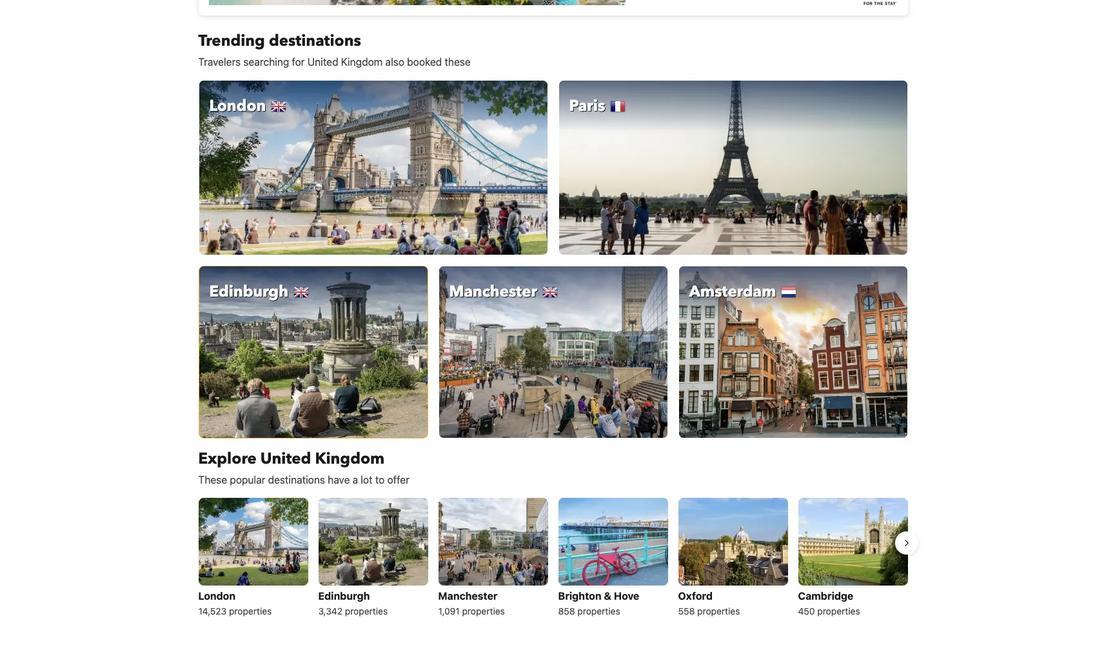 Task type: vqa. For each thing, say whether or not it's contained in the screenshot.
Manchester 1,091 properties
yes



Task type: describe. For each thing, give the bounding box(es) containing it.
brighton
[[558, 590, 602, 602]]

cambridge
[[798, 590, 854, 602]]

kingdom inside trending destinations travelers searching for united kingdom also booked these
[[341, 56, 383, 68]]

offer
[[387, 474, 410, 486]]

these
[[445, 56, 471, 68]]

destinations inside explore united kingdom these popular destinations have a lot to offer
[[268, 474, 325, 486]]

858
[[558, 606, 575, 616]]

also
[[386, 56, 405, 68]]

travelers
[[198, 56, 241, 68]]

london 14,523 properties
[[198, 590, 272, 616]]

region containing london
[[188, 493, 918, 640]]

for
[[292, 56, 305, 68]]

properties for london
[[229, 606, 272, 616]]

1,091
[[438, 606, 460, 616]]

trending destinations travelers searching for united kingdom also booked these
[[198, 30, 471, 68]]

properties for cambridge
[[818, 606, 860, 616]]

manchester for manchester 1,091 properties
[[438, 590, 498, 602]]

popular
[[230, 474, 265, 486]]

properties for edinburgh
[[345, 606, 388, 616]]

trending
[[198, 30, 265, 52]]

edinburgh for edinburgh
[[209, 281, 288, 303]]

edinburgh for edinburgh 3,342 properties
[[318, 590, 370, 602]]

london for london 14,523 properties
[[198, 590, 236, 602]]

brighton & hove 858 properties
[[558, 590, 640, 616]]

destinations inside trending destinations travelers searching for united kingdom also booked these
[[269, 30, 361, 52]]

558
[[678, 606, 695, 616]]

amsterdam link
[[678, 266, 908, 438]]

edinburgh link
[[198, 266, 428, 438]]

manchester 1,091 properties
[[438, 590, 505, 616]]

3,342
[[318, 606, 343, 616]]



Task type: locate. For each thing, give the bounding box(es) containing it.
1 vertical spatial edinburgh
[[318, 590, 370, 602]]

edinburgh
[[209, 281, 288, 303], [318, 590, 370, 602]]

14,523
[[198, 606, 227, 616]]

manchester inside "link"
[[449, 281, 537, 303]]

properties inside cambridge 450 properties
[[818, 606, 860, 616]]

london for london
[[209, 95, 266, 117]]

properties for oxford
[[698, 606, 740, 616]]

0 vertical spatial destinations
[[269, 30, 361, 52]]

manchester
[[449, 281, 537, 303], [438, 590, 498, 602]]

have
[[328, 474, 350, 486]]

kingdom left also
[[341, 56, 383, 68]]

explore united kingdom these popular destinations have a lot to offer
[[198, 448, 410, 486]]

edinburgh 3,342 properties
[[318, 590, 388, 616]]

properties right 3,342
[[345, 606, 388, 616]]

lot
[[361, 474, 373, 486]]

united
[[308, 56, 338, 68], [261, 448, 311, 469]]

kingdom up a at the left
[[315, 448, 385, 469]]

1 properties from the left
[[229, 606, 272, 616]]

&
[[604, 590, 612, 602]]

properties down the &
[[578, 606, 620, 616]]

explore
[[198, 448, 257, 469]]

1 vertical spatial destinations
[[268, 474, 325, 486]]

0 vertical spatial kingdom
[[341, 56, 383, 68]]

london down travelers
[[209, 95, 266, 117]]

paris link
[[558, 80, 908, 256]]

0 horizontal spatial edinburgh
[[209, 281, 288, 303]]

searching
[[244, 56, 289, 68]]

destinations up "for"
[[269, 30, 361, 52]]

london
[[209, 95, 266, 117], [198, 590, 236, 602]]

united right "for"
[[308, 56, 338, 68]]

booked
[[407, 56, 442, 68]]

oxford 558 properties
[[678, 590, 740, 616]]

0 vertical spatial united
[[308, 56, 338, 68]]

kingdom
[[341, 56, 383, 68], [315, 448, 385, 469]]

0 vertical spatial london
[[209, 95, 266, 117]]

manchester link
[[438, 266, 668, 438]]

3 properties from the left
[[462, 606, 505, 616]]

a
[[353, 474, 358, 486]]

properties right 1,091
[[462, 606, 505, 616]]

1 vertical spatial kingdom
[[315, 448, 385, 469]]

oxford
[[678, 590, 713, 602]]

1 horizontal spatial edinburgh
[[318, 590, 370, 602]]

hove
[[614, 590, 640, 602]]

properties inside 'brighton & hove 858 properties'
[[578, 606, 620, 616]]

paris
[[569, 95, 605, 117]]

4 properties from the left
[[578, 606, 620, 616]]

destinations left have
[[268, 474, 325, 486]]

1 vertical spatial london
[[198, 590, 236, 602]]

united up popular
[[261, 448, 311, 469]]

properties down cambridge
[[818, 606, 860, 616]]

properties down oxford
[[698, 606, 740, 616]]

manchester inside the manchester 1,091 properties
[[438, 590, 498, 602]]

properties inside london 14,523 properties
[[229, 606, 272, 616]]

450
[[798, 606, 815, 616]]

cambridge 450 properties
[[798, 590, 860, 616]]

manchester for manchester
[[449, 281, 537, 303]]

properties inside 'oxford 558 properties'
[[698, 606, 740, 616]]

0 vertical spatial edinburgh
[[209, 281, 288, 303]]

kingdom inside explore united kingdom these popular destinations have a lot to offer
[[315, 448, 385, 469]]

1 vertical spatial manchester
[[438, 590, 498, 602]]

destinations
[[269, 30, 361, 52], [268, 474, 325, 486]]

amsterdam
[[689, 281, 776, 303]]

properties for manchester
[[462, 606, 505, 616]]

2 properties from the left
[[345, 606, 388, 616]]

properties right "14,523"
[[229, 606, 272, 616]]

properties inside edinburgh 3,342 properties
[[345, 606, 388, 616]]

5 properties from the left
[[698, 606, 740, 616]]

properties
[[229, 606, 272, 616], [345, 606, 388, 616], [462, 606, 505, 616], [578, 606, 620, 616], [698, 606, 740, 616], [818, 606, 860, 616]]

region
[[188, 493, 918, 640]]

united inside explore united kingdom these popular destinations have a lot to offer
[[261, 448, 311, 469]]

properties inside the manchester 1,091 properties
[[462, 606, 505, 616]]

0 vertical spatial manchester
[[449, 281, 537, 303]]

edinburgh inside edinburgh 3,342 properties
[[318, 590, 370, 602]]

to
[[375, 474, 385, 486]]

6 properties from the left
[[818, 606, 860, 616]]

london inside london 14,523 properties
[[198, 590, 236, 602]]

these
[[198, 474, 227, 486]]

london up "14,523"
[[198, 590, 236, 602]]

1 vertical spatial united
[[261, 448, 311, 469]]

united inside trending destinations travelers searching for united kingdom also booked these
[[308, 56, 338, 68]]

london link
[[198, 80, 548, 256]]



